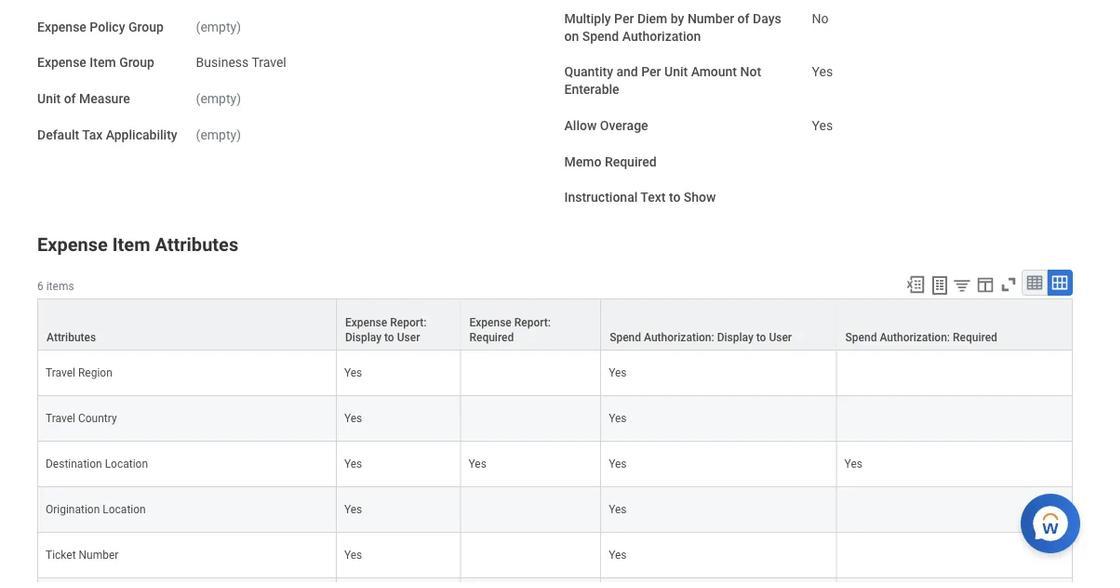 Task type: locate. For each thing, give the bounding box(es) containing it.
expense inside expense report: display to user
[[345, 316, 387, 329]]

expense for expense item group
[[37, 55, 86, 70]]

1 vertical spatial number
[[79, 549, 119, 562]]

1 vertical spatial unit
[[37, 91, 61, 106]]

unit
[[665, 64, 688, 80], [37, 91, 61, 106]]

travel for travel region
[[46, 367, 75, 380]]

travel country element
[[46, 409, 117, 425]]

0 vertical spatial (empty)
[[196, 19, 241, 34]]

diem
[[638, 11, 668, 26]]

1 horizontal spatial display
[[717, 331, 754, 344]]

attributes
[[155, 233, 238, 255], [47, 331, 96, 344]]

1 authorization: from the left
[[644, 331, 715, 344]]

0 vertical spatial item
[[90, 55, 116, 70]]

group right policy at the top left
[[128, 19, 164, 34]]

per inside quantity and per unit amount not enterable
[[642, 64, 661, 80]]

export to excel image
[[906, 274, 926, 295]]

on
[[565, 28, 579, 44]]

1 vertical spatial group
[[119, 55, 155, 70]]

3 (empty) from the top
[[196, 127, 241, 142]]

travel for travel country
[[46, 412, 75, 425]]

5 row from the top
[[37, 488, 1073, 533]]

report:
[[390, 316, 427, 329], [515, 316, 551, 329]]

1 horizontal spatial of
[[738, 11, 750, 26]]

authorization: for display
[[644, 331, 715, 344]]

tax
[[82, 127, 103, 142]]

1 (empty) from the top
[[196, 19, 241, 34]]

location
[[105, 458, 148, 471], [103, 504, 146, 517]]

2 vertical spatial travel
[[46, 412, 75, 425]]

user inside spend authorization: display to user popup button
[[769, 331, 792, 344]]

cell
[[461, 351, 602, 396], [837, 351, 1073, 396], [461, 396, 602, 442], [837, 396, 1073, 442], [461, 488, 602, 533], [837, 488, 1073, 533], [461, 533, 602, 579], [837, 533, 1073, 579], [37, 579, 337, 584], [337, 579, 461, 584], [461, 579, 602, 584], [602, 579, 837, 584], [837, 579, 1073, 584]]

business
[[196, 55, 249, 70]]

origination
[[46, 504, 100, 517]]

expense item attributes group
[[37, 230, 1073, 584]]

authorization: inside spend authorization: display to user popup button
[[644, 331, 715, 344]]

destination
[[46, 458, 102, 471]]

location right the destination
[[105, 458, 148, 471]]

allow
[[565, 118, 597, 133]]

2 horizontal spatial required
[[953, 331, 998, 344]]

0 horizontal spatial display
[[345, 331, 382, 344]]

2 authorization: from the left
[[880, 331, 951, 344]]

export to worksheets image
[[929, 274, 951, 297]]

number right ticket
[[79, 549, 119, 562]]

0 vertical spatial group
[[128, 19, 164, 34]]

toolbar
[[897, 270, 1073, 299]]

4 row from the top
[[37, 442, 1073, 488]]

0 horizontal spatial user
[[397, 331, 420, 344]]

2 horizontal spatial to
[[757, 331, 767, 344]]

expense report: display to user button
[[337, 300, 460, 350]]

unit up default
[[37, 91, 61, 106]]

7 row from the top
[[37, 579, 1073, 584]]

required for expense report: required
[[470, 331, 514, 344]]

1 vertical spatial item
[[112, 233, 150, 255]]

attributes up travel region element
[[47, 331, 96, 344]]

1 vertical spatial of
[[64, 91, 76, 106]]

per left diem
[[614, 11, 634, 26]]

report: inside expense report: required
[[515, 316, 551, 329]]

1 horizontal spatial user
[[769, 331, 792, 344]]

1 display from the left
[[345, 331, 382, 344]]

per right the and
[[642, 64, 661, 80]]

required inside expense report: required
[[470, 331, 514, 344]]

expense report: required button
[[461, 300, 601, 350]]

display
[[345, 331, 382, 344], [717, 331, 754, 344]]

(empty) for group
[[196, 19, 241, 34]]

authorization: inside spend authorization: required popup button
[[880, 331, 951, 344]]

attributes up "attributes" popup button
[[155, 233, 238, 255]]

number right by
[[688, 11, 735, 26]]

required
[[605, 154, 657, 169], [470, 331, 514, 344], [953, 331, 998, 344]]

spend authorization: display to user button
[[602, 300, 836, 350]]

expense item attributes
[[37, 233, 238, 255]]

travel
[[252, 55, 287, 70], [46, 367, 75, 380], [46, 412, 75, 425]]

report: inside expense report: display to user
[[390, 316, 427, 329]]

country
[[78, 412, 117, 425]]

2 report: from the left
[[515, 316, 551, 329]]

0 horizontal spatial authorization:
[[644, 331, 715, 344]]

0 horizontal spatial number
[[79, 549, 119, 562]]

spend
[[583, 28, 619, 44], [610, 331, 641, 344], [846, 331, 877, 344]]

measure
[[79, 91, 130, 106]]

origination location
[[46, 504, 146, 517]]

location for origination location
[[103, 504, 146, 517]]

1 row from the top
[[37, 299, 1073, 351]]

0 horizontal spatial attributes
[[47, 331, 96, 344]]

report: for expense report: display to user
[[390, 316, 427, 329]]

destination location
[[46, 458, 148, 471]]

1 horizontal spatial report:
[[515, 316, 551, 329]]

unit of measure
[[37, 91, 130, 106]]

multiply per diem by number of days on spend authorization element
[[812, 0, 829, 27]]

authorization:
[[644, 331, 715, 344], [880, 331, 951, 344]]

row containing origination location
[[37, 488, 1073, 533]]

expense policy group
[[37, 19, 164, 34]]

1 vertical spatial location
[[103, 504, 146, 517]]

travel inside 'element'
[[46, 412, 75, 425]]

2 row from the top
[[37, 351, 1073, 396]]

3 row from the top
[[37, 396, 1073, 442]]

expense inside expense report: required
[[470, 316, 512, 329]]

1 user from the left
[[397, 331, 420, 344]]

row containing destination location
[[37, 442, 1073, 488]]

1 vertical spatial travel
[[46, 367, 75, 380]]

row
[[37, 299, 1073, 351], [37, 351, 1073, 396], [37, 396, 1073, 442], [37, 442, 1073, 488], [37, 488, 1073, 533], [37, 533, 1073, 579], [37, 579, 1073, 584]]

1 vertical spatial (empty)
[[196, 91, 241, 106]]

not
[[741, 64, 762, 80]]

0 horizontal spatial of
[[64, 91, 76, 106]]

expense
[[37, 19, 86, 34], [37, 55, 86, 70], [37, 233, 108, 255], [345, 316, 387, 329], [470, 316, 512, 329]]

quantity
[[565, 64, 613, 80]]

0 vertical spatial travel
[[252, 55, 287, 70]]

1 horizontal spatial number
[[688, 11, 735, 26]]

6 row from the top
[[37, 533, 1073, 579]]

expense item group
[[37, 55, 155, 70]]

of left measure
[[64, 91, 76, 106]]

0 vertical spatial location
[[105, 458, 148, 471]]

to
[[669, 190, 681, 205], [385, 331, 394, 344], [757, 331, 767, 344]]

0 horizontal spatial required
[[470, 331, 514, 344]]

item
[[90, 55, 116, 70], [112, 233, 150, 255]]

2 display from the left
[[717, 331, 754, 344]]

item inside group
[[112, 233, 150, 255]]

applicability
[[106, 127, 177, 142]]

number inside row
[[79, 549, 119, 562]]

travel left region
[[46, 367, 75, 380]]

2 (empty) from the top
[[196, 91, 241, 106]]

no
[[812, 11, 829, 26]]

1 horizontal spatial authorization:
[[880, 331, 951, 344]]

expense for expense policy group
[[37, 19, 86, 34]]

amount
[[691, 64, 737, 80]]

0 vertical spatial per
[[614, 11, 634, 26]]

1 vertical spatial per
[[642, 64, 661, 80]]

quantity and per unit amount not enterable element
[[812, 53, 833, 81]]

travel left the country
[[46, 412, 75, 425]]

0 vertical spatial number
[[688, 11, 735, 26]]

travel right "business"
[[252, 55, 287, 70]]

location inside origination location "element"
[[103, 504, 146, 517]]

expense report: required
[[470, 316, 551, 344]]

1 horizontal spatial per
[[642, 64, 661, 80]]

show
[[684, 190, 716, 205]]

group for expense item group
[[119, 55, 155, 70]]

display inside expense report: display to user
[[345, 331, 382, 344]]

yes
[[812, 64, 833, 80], [812, 118, 833, 133], [344, 367, 362, 380], [609, 367, 627, 380], [344, 412, 362, 425], [609, 412, 627, 425], [344, 458, 362, 471], [469, 458, 487, 471], [609, 458, 627, 471], [845, 458, 863, 471], [344, 504, 362, 517], [609, 504, 627, 517], [344, 549, 362, 562], [609, 549, 627, 562]]

per
[[614, 11, 634, 26], [642, 64, 661, 80]]

spend inside multiply per diem by number of days on spend authorization
[[583, 28, 619, 44]]

(empty)
[[196, 19, 241, 34], [196, 91, 241, 106], [196, 127, 241, 142]]

unit left amount
[[665, 64, 688, 80]]

row containing expense report: display to user
[[37, 299, 1073, 351]]

number
[[688, 11, 735, 26], [79, 549, 119, 562]]

1 horizontal spatial unit
[[665, 64, 688, 80]]

enterable
[[565, 82, 620, 97]]

0 horizontal spatial per
[[614, 11, 634, 26]]

1 report: from the left
[[390, 316, 427, 329]]

0 vertical spatial attributes
[[155, 233, 238, 255]]

item for attributes
[[112, 233, 150, 255]]

0 horizontal spatial report:
[[390, 316, 427, 329]]

attributes button
[[38, 300, 336, 350]]

expense report: display to user
[[345, 316, 427, 344]]

default tax applicability
[[37, 127, 177, 142]]

table image
[[1026, 274, 1044, 292]]

click to view/edit grid preferences image
[[976, 274, 996, 295]]

report: for expense report: required
[[515, 316, 551, 329]]

1 horizontal spatial attributes
[[155, 233, 238, 255]]

expense item attributes button
[[37, 233, 238, 255]]

2 user from the left
[[769, 331, 792, 344]]

to inside expense report: display to user
[[385, 331, 394, 344]]

1 vertical spatial attributes
[[47, 331, 96, 344]]

user
[[397, 331, 420, 344], [769, 331, 792, 344]]

and
[[617, 64, 638, 80]]

0 vertical spatial unit
[[665, 64, 688, 80]]

group down policy at the top left
[[119, 55, 155, 70]]

group
[[128, 19, 164, 34], [119, 55, 155, 70]]

2 vertical spatial (empty)
[[196, 127, 241, 142]]

spend authorization: display to user
[[610, 331, 792, 344]]

location inside the destination location element
[[105, 458, 148, 471]]

expense for expense report: display to user
[[345, 316, 387, 329]]

of
[[738, 11, 750, 26], [64, 91, 76, 106]]

location right origination at the left of page
[[103, 504, 146, 517]]

0 horizontal spatial to
[[385, 331, 394, 344]]

0 vertical spatial of
[[738, 11, 750, 26]]

of left days
[[738, 11, 750, 26]]

user inside expense report: display to user
[[397, 331, 420, 344]]

spend authorization: required
[[846, 331, 998, 344]]



Task type: vqa. For each thing, say whether or not it's contained in the screenshot.
Case
no



Task type: describe. For each thing, give the bounding box(es) containing it.
per inside multiply per diem by number of days on spend authorization
[[614, 11, 634, 26]]

instructional text to show
[[565, 190, 716, 205]]

row containing travel region
[[37, 351, 1073, 396]]

quantity and per unit amount not enterable
[[565, 64, 762, 97]]

display for authorization:
[[717, 331, 754, 344]]

instructional
[[565, 190, 638, 205]]

toolbar inside expense item attributes group
[[897, 270, 1073, 299]]

expand table image
[[1051, 274, 1070, 292]]

default
[[37, 127, 79, 142]]

row containing travel country
[[37, 396, 1073, 442]]

business travel
[[196, 55, 287, 70]]

required for spend authorization: required
[[953, 331, 998, 344]]

number inside multiply per diem by number of days on spend authorization
[[688, 11, 735, 26]]

to for spend authorization: display to user
[[757, 331, 767, 344]]

expense for expense item attributes
[[37, 233, 108, 255]]

ticket number element
[[46, 545, 119, 562]]

policy
[[90, 19, 125, 34]]

items
[[46, 280, 74, 293]]

travel region element
[[46, 363, 112, 380]]

attributes inside popup button
[[47, 331, 96, 344]]

allow overage
[[565, 118, 648, 133]]

multiply
[[565, 11, 611, 26]]

0 horizontal spatial unit
[[37, 91, 61, 106]]

user for expense report: display to user
[[397, 331, 420, 344]]

business travel element
[[196, 51, 287, 70]]

memo required
[[565, 154, 657, 169]]

multiply per diem by number of days on spend authorization
[[565, 11, 782, 44]]

(empty) for applicability
[[196, 127, 241, 142]]

region
[[78, 367, 112, 380]]

memo
[[565, 154, 602, 169]]

spend for spend authorization: display to user
[[610, 331, 641, 344]]

by
[[671, 11, 685, 26]]

1 horizontal spatial required
[[605, 154, 657, 169]]

6 items
[[37, 280, 74, 293]]

ticket
[[46, 549, 76, 562]]

item for group
[[90, 55, 116, 70]]

days
[[753, 11, 782, 26]]

6
[[37, 280, 44, 293]]

group for expense policy group
[[128, 19, 164, 34]]

of inside multiply per diem by number of days on spend authorization
[[738, 11, 750, 26]]

(empty) for measure
[[196, 91, 241, 106]]

travel country
[[46, 412, 117, 425]]

destination location element
[[46, 454, 148, 471]]

ticket number
[[46, 549, 119, 562]]

text
[[641, 190, 666, 205]]

user for spend authorization: display to user
[[769, 331, 792, 344]]

1 horizontal spatial to
[[669, 190, 681, 205]]

display for report:
[[345, 331, 382, 344]]

fullscreen image
[[999, 274, 1019, 295]]

unit inside quantity and per unit amount not enterable
[[665, 64, 688, 80]]

authorization
[[623, 28, 701, 44]]

select to filter grid data image
[[952, 275, 973, 295]]

overage
[[600, 118, 648, 133]]

to for expense report: display to user
[[385, 331, 394, 344]]

origination location element
[[46, 500, 146, 517]]

spend authorization: required button
[[837, 300, 1072, 350]]

travel region
[[46, 367, 112, 380]]

row containing ticket number
[[37, 533, 1073, 579]]

expense for expense report: required
[[470, 316, 512, 329]]

location for destination location
[[105, 458, 148, 471]]

spend for spend authorization: required
[[846, 331, 877, 344]]

authorization: for required
[[880, 331, 951, 344]]

allow overage element
[[812, 107, 833, 134]]



